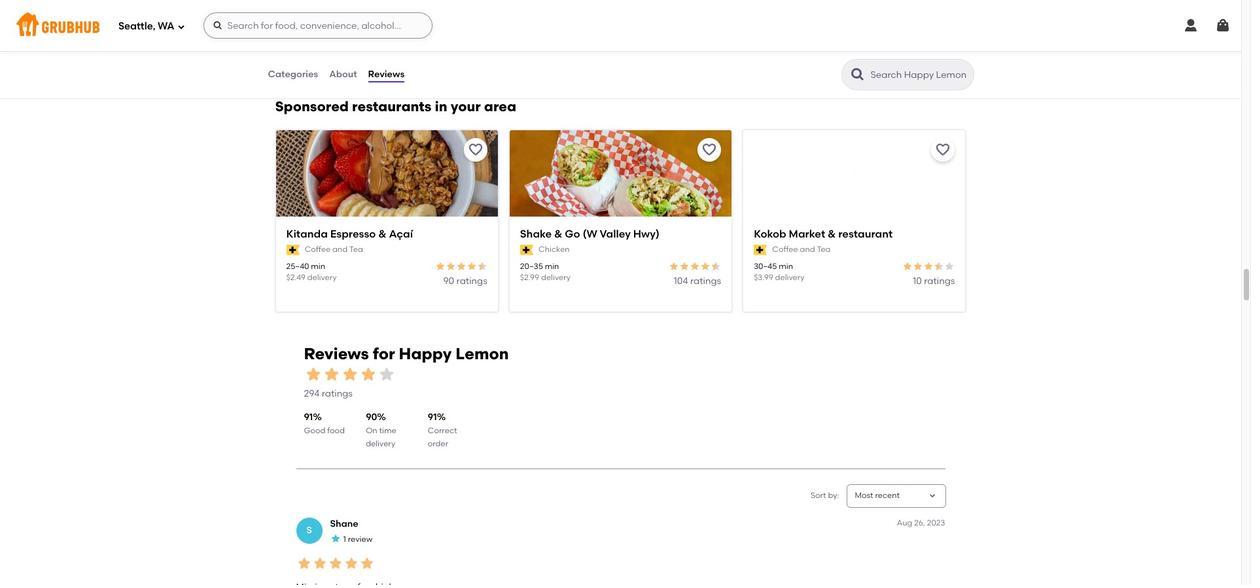 Task type: vqa. For each thing, say whether or not it's contained in the screenshot.
subscription pass image
yes



Task type: describe. For each thing, give the bounding box(es) containing it.
kokob
[[754, 228, 787, 240]]

açaí
[[389, 228, 413, 240]]

save this restaurant button for kitanda espresso & açaí
[[464, 138, 488, 162]]

shake & go (w valley hwy) logo image
[[510, 130, 732, 240]]

shake & go (w valley hwy) link
[[520, 227, 722, 242]]

kitanda espresso & açaí
[[286, 228, 413, 240]]

min for kitanda
[[311, 262, 325, 271]]

delivery for shake
[[541, 273, 571, 282]]

min for shake
[[545, 262, 559, 271]]

wa
[[158, 20, 175, 32]]

sponsored
[[275, 98, 349, 114]]

save this restaurant image for kitanda espresso & açaí
[[468, 142, 484, 158]]

Search Happy Lemon search field
[[870, 69, 970, 81]]

s
[[307, 525, 312, 536]]

area
[[484, 98, 517, 114]]

save this restaurant image
[[702, 142, 718, 158]]

20–35 min $2.99 delivery
[[520, 262, 571, 282]]

sponsored restaurants in your area
[[275, 98, 517, 114]]

about
[[329, 69, 357, 80]]

min for kokob
[[779, 262, 794, 271]]

happy
[[399, 345, 452, 364]]

20–35
[[520, 262, 543, 271]]

save this restaurant image for kokob market & restaurant
[[936, 142, 952, 158]]

restaurants
[[352, 98, 432, 114]]

kitanda espresso & açaí link
[[286, 227, 488, 242]]

lemon
[[456, 345, 509, 364]]

delivery for kitanda
[[307, 273, 337, 282]]

restaurant
[[839, 228, 893, 240]]

on
[[366, 426, 378, 435]]

food
[[327, 426, 345, 435]]

coffee and tea for market
[[773, 245, 831, 254]]

ratings for kitanda espresso & açaí
[[457, 276, 488, 287]]

espresso
[[330, 228, 376, 240]]

30–45
[[754, 262, 777, 271]]

$3.99
[[754, 273, 774, 282]]

tea for market
[[817, 245, 831, 254]]

most
[[855, 491, 874, 500]]

search icon image
[[850, 67, 866, 83]]

subscription pass image for shake
[[520, 245, 534, 255]]

seattle,
[[119, 20, 156, 32]]

reviews for reviews for happy lemon
[[304, 345, 369, 364]]

sort
[[811, 491, 827, 500]]

shane
[[330, 518, 359, 530]]

294
[[304, 388, 320, 399]]

review
[[348, 535, 373, 544]]

save this restaurant button for shake & go (w valley hwy)
[[698, 138, 722, 162]]

tea for espresso
[[350, 245, 363, 254]]

main navigation navigation
[[0, 0, 1242, 51]]

delivery inside "90 on time delivery"
[[366, 439, 396, 449]]

90 for 90 on time delivery
[[366, 412, 377, 423]]

reviews for happy lemon
[[304, 345, 509, 364]]

order
[[428, 439, 449, 449]]

91 good food
[[304, 412, 345, 435]]

coffee for kokob
[[773, 245, 799, 254]]

about button
[[329, 51, 358, 98]]

categories
[[268, 69, 318, 80]]

90 ratings
[[444, 276, 488, 287]]

& for kokob market & restaurant
[[828, 228, 836, 240]]

90 on time delivery
[[366, 412, 397, 449]]

your
[[451, 98, 481, 114]]

(w
[[583, 228, 598, 240]]

Sort by: field
[[855, 491, 900, 502]]

104
[[674, 276, 689, 287]]

delivery for kokob
[[776, 273, 805, 282]]

valley
[[600, 228, 631, 240]]

26,
[[915, 518, 926, 528]]

25–40 min $2.49 delivery
[[286, 262, 337, 282]]



Task type: locate. For each thing, give the bounding box(es) containing it.
91 inside 91 correct order
[[428, 412, 437, 423]]

2 horizontal spatial subscription pass image
[[754, 245, 768, 255]]

save this restaurant button for kokob market & restaurant
[[932, 138, 956, 162]]

subscription pass image for kokob
[[754, 245, 768, 255]]

1
[[343, 535, 346, 544]]

min inside 20–35 min $2.99 delivery
[[545, 262, 559, 271]]

1 horizontal spatial min
[[545, 262, 559, 271]]

0 horizontal spatial 91
[[304, 412, 313, 423]]

$2.49
[[286, 273, 306, 282]]

91 for 91 correct order
[[428, 412, 437, 423]]

tea down kokob market & restaurant at right
[[817, 245, 831, 254]]

3 min from the left
[[779, 262, 794, 271]]

1 horizontal spatial subscription pass image
[[520, 245, 534, 255]]

3 & from the left
[[828, 228, 836, 240]]

delivery right $2.99
[[541, 273, 571, 282]]

go
[[565, 228, 581, 240]]

min
[[311, 262, 325, 271], [545, 262, 559, 271], [779, 262, 794, 271]]

for
[[373, 345, 395, 364]]

2 coffee and tea from the left
[[773, 245, 831, 254]]

&
[[379, 228, 387, 240], [555, 228, 563, 240], [828, 228, 836, 240]]

1 91 from the left
[[304, 412, 313, 423]]

tea down espresso
[[350, 245, 363, 254]]

kokob market & restaurant link
[[754, 227, 956, 242]]

91 inside 91 good food
[[304, 412, 313, 423]]

min inside 30–45 min $3.99 delivery
[[779, 262, 794, 271]]

and for market
[[801, 245, 816, 254]]

ratings for shake & go (w valley hwy)
[[691, 276, 722, 287]]

1 vertical spatial reviews
[[304, 345, 369, 364]]

2 & from the left
[[555, 228, 563, 240]]

1 min from the left
[[311, 262, 325, 271]]

min inside 25–40 min $2.49 delivery
[[311, 262, 325, 271]]

delivery down time
[[366, 439, 396, 449]]

0 horizontal spatial coffee and tea
[[305, 245, 363, 254]]

delivery
[[307, 273, 337, 282], [541, 273, 571, 282], [776, 273, 805, 282], [366, 439, 396, 449]]

2 and from the left
[[801, 245, 816, 254]]

294 ratings
[[304, 388, 353, 399]]

svg image
[[1184, 18, 1200, 33], [1216, 18, 1232, 33], [213, 20, 223, 31], [177, 23, 185, 30]]

25–40
[[286, 262, 309, 271]]

0 horizontal spatial and
[[333, 245, 348, 254]]

2023
[[928, 518, 946, 528]]

and down the market
[[801, 245, 816, 254]]

delivery right $3.99 in the right top of the page
[[776, 273, 805, 282]]

2 tea from the left
[[817, 245, 831, 254]]

delivery inside 20–35 min $2.99 delivery
[[541, 273, 571, 282]]

$2.99
[[520, 273, 540, 282]]

1 coffee and tea from the left
[[305, 245, 363, 254]]

subscription pass image up 25–40 on the left top of the page
[[286, 245, 300, 255]]

0 horizontal spatial 90
[[366, 412, 377, 423]]

subscription pass image up "30–45"
[[754, 245, 768, 255]]

3 save this restaurant button from the left
[[932, 138, 956, 162]]

3 subscription pass image from the left
[[754, 245, 768, 255]]

0 horizontal spatial coffee
[[305, 245, 331, 254]]

1 subscription pass image from the left
[[286, 245, 300, 255]]

min right 25–40 on the left top of the page
[[311, 262, 325, 271]]

0 horizontal spatial subscription pass image
[[286, 245, 300, 255]]

hwy)
[[634, 228, 660, 240]]

ratings right "294"
[[322, 388, 353, 399]]

reviews button
[[368, 51, 405, 98]]

1 horizontal spatial coffee and tea
[[773, 245, 831, 254]]

10 ratings
[[914, 276, 956, 287]]

0 horizontal spatial save this restaurant image
[[468, 142, 484, 158]]

91 up good
[[304, 412, 313, 423]]

and
[[333, 245, 348, 254], [801, 245, 816, 254]]

kitanda
[[286, 228, 328, 240]]

aug
[[898, 518, 913, 528]]

and down kitanda espresso & açaí
[[333, 245, 348, 254]]

& for kitanda espresso & açaí
[[379, 228, 387, 240]]

0 horizontal spatial tea
[[350, 245, 363, 254]]

1 save this restaurant button from the left
[[464, 138, 488, 162]]

1 horizontal spatial 90
[[444, 276, 455, 287]]

market
[[789, 228, 826, 240]]

coffee for kitanda
[[305, 245, 331, 254]]

90 for 90 ratings
[[444, 276, 455, 287]]

0 horizontal spatial &
[[379, 228, 387, 240]]

tea
[[350, 245, 363, 254], [817, 245, 831, 254]]

1 horizontal spatial and
[[801, 245, 816, 254]]

save this restaurant button
[[464, 138, 488, 162], [698, 138, 722, 162], [932, 138, 956, 162]]

2 91 from the left
[[428, 412, 437, 423]]

1 coffee from the left
[[305, 245, 331, 254]]

categories button
[[267, 51, 319, 98]]

aug 26, 2023
[[898, 518, 946, 528]]

subscription pass image
[[286, 245, 300, 255], [520, 245, 534, 255], [754, 245, 768, 255]]

shake & go (w valley hwy)
[[520, 228, 660, 240]]

2 min from the left
[[545, 262, 559, 271]]

subscription pass image up 20–35
[[520, 245, 534, 255]]

91
[[304, 412, 313, 423], [428, 412, 437, 423]]

coffee and tea for espresso
[[305, 245, 363, 254]]

reviews inside button
[[368, 69, 405, 80]]

2 subscription pass image from the left
[[520, 245, 534, 255]]

1 and from the left
[[333, 245, 348, 254]]

1 horizontal spatial &
[[555, 228, 563, 240]]

and for espresso
[[333, 245, 348, 254]]

90
[[444, 276, 455, 287], [366, 412, 377, 423]]

sort by:
[[811, 491, 840, 500]]

0 horizontal spatial min
[[311, 262, 325, 271]]

2 coffee from the left
[[773, 245, 799, 254]]

ratings right 10
[[925, 276, 956, 287]]

1 & from the left
[[379, 228, 387, 240]]

good
[[304, 426, 326, 435]]

1 review
[[343, 535, 373, 544]]

save this restaurant image
[[468, 142, 484, 158], [936, 142, 952, 158]]

Search for food, convenience, alcohol... search field
[[203, 12, 433, 39]]

1 tea from the left
[[350, 245, 363, 254]]

& right the market
[[828, 228, 836, 240]]

1 horizontal spatial save this restaurant button
[[698, 138, 722, 162]]

2 save this restaurant button from the left
[[698, 138, 722, 162]]

seattle, wa
[[119, 20, 175, 32]]

0 vertical spatial 90
[[444, 276, 455, 287]]

coffee and tea down the market
[[773, 245, 831, 254]]

2 save this restaurant image from the left
[[936, 142, 952, 158]]

time
[[379, 426, 397, 435]]

subscription pass image for kitanda
[[286, 245, 300, 255]]

star icon image
[[435, 261, 446, 272], [446, 261, 456, 272], [456, 261, 467, 272], [467, 261, 477, 272], [477, 261, 488, 272], [477, 261, 488, 272], [669, 261, 680, 272], [680, 261, 690, 272], [690, 261, 701, 272], [701, 261, 711, 272], [711, 261, 722, 272], [711, 261, 722, 272], [903, 261, 914, 272], [914, 261, 924, 272], [924, 261, 935, 272], [935, 261, 945, 272], [935, 261, 945, 272], [945, 261, 956, 272], [304, 365, 322, 383], [322, 365, 341, 383], [341, 365, 359, 383], [359, 365, 377, 383], [377, 365, 396, 383], [330, 534, 341, 544], [296, 556, 312, 572], [312, 556, 328, 572], [328, 556, 343, 572], [343, 556, 359, 572], [359, 556, 375, 572]]

coffee down the kitanda
[[305, 245, 331, 254]]

1 horizontal spatial 91
[[428, 412, 437, 423]]

1 save this restaurant image from the left
[[468, 142, 484, 158]]

min down chicken
[[545, 262, 559, 271]]

kokob market & restaurant
[[754, 228, 893, 240]]

delivery inside 25–40 min $2.49 delivery
[[307, 273, 337, 282]]

0 horizontal spatial save this restaurant button
[[464, 138, 488, 162]]

1 horizontal spatial save this restaurant image
[[936, 142, 952, 158]]

1 horizontal spatial tea
[[817, 245, 831, 254]]

30–45 min $3.99 delivery
[[754, 262, 805, 282]]

91 up correct
[[428, 412, 437, 423]]

ratings for kokob market & restaurant
[[925, 276, 956, 287]]

most recent
[[855, 491, 900, 500]]

recent
[[876, 491, 900, 500]]

coffee
[[305, 245, 331, 254], [773, 245, 799, 254]]

correct
[[428, 426, 457, 435]]

90 inside "90 on time delivery"
[[366, 412, 377, 423]]

coffee and tea
[[305, 245, 363, 254], [773, 245, 831, 254]]

91 correct order
[[428, 412, 457, 449]]

1 horizontal spatial coffee
[[773, 245, 799, 254]]

& left açaí
[[379, 228, 387, 240]]

ratings right the 104
[[691, 276, 722, 287]]

& left the go on the left of the page
[[555, 228, 563, 240]]

delivery right $2.49
[[307, 273, 337, 282]]

reviews up restaurants
[[368, 69, 405, 80]]

2 horizontal spatial save this restaurant button
[[932, 138, 956, 162]]

0 vertical spatial reviews
[[368, 69, 405, 80]]

91 for 91 good food
[[304, 412, 313, 423]]

ratings
[[457, 276, 488, 287], [691, 276, 722, 287], [925, 276, 956, 287], [322, 388, 353, 399]]

kitanda espresso & açaí logo image
[[276, 130, 498, 240]]

ratings left $2.99
[[457, 276, 488, 287]]

coffee and tea down kitanda espresso & açaí
[[305, 245, 363, 254]]

delivery inside 30–45 min $3.99 delivery
[[776, 273, 805, 282]]

10
[[914, 276, 922, 287]]

reviews
[[368, 69, 405, 80], [304, 345, 369, 364]]

coffee down kokob at the right top of page
[[773, 245, 799, 254]]

reviews up 294 ratings
[[304, 345, 369, 364]]

in
[[435, 98, 448, 114]]

2 horizontal spatial min
[[779, 262, 794, 271]]

1 vertical spatial 90
[[366, 412, 377, 423]]

caret down icon image
[[927, 491, 938, 502]]

shake
[[520, 228, 552, 240]]

2 horizontal spatial &
[[828, 228, 836, 240]]

chicken
[[539, 245, 570, 254]]

reviews for reviews
[[368, 69, 405, 80]]

min right "30–45"
[[779, 262, 794, 271]]

by:
[[829, 491, 840, 500]]

104 ratings
[[674, 276, 722, 287]]



